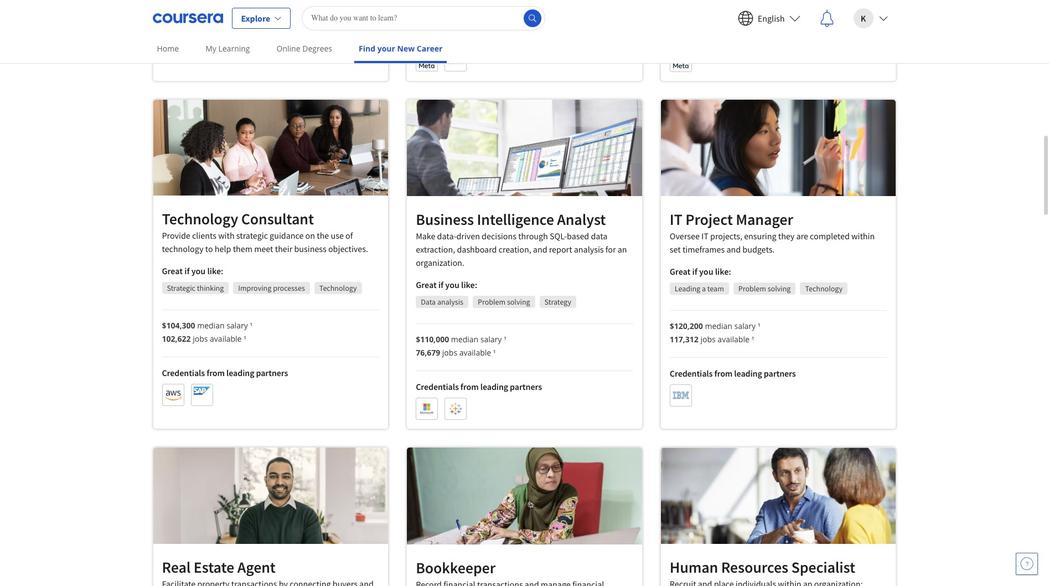 Task type: locate. For each thing, give the bounding box(es) containing it.
2 horizontal spatial if
[[693, 266, 698, 277]]

solving left strategy
[[507, 297, 531, 307]]

0 horizontal spatial problem
[[478, 297, 506, 307]]

median inside $120,200 median salary ¹ 117,312 jobs available ¹
[[706, 321, 733, 331]]

$110,000
[[416, 334, 449, 344]]

117,312
[[670, 334, 699, 344]]

human
[[670, 557, 719, 577]]

0 horizontal spatial analysis
[[438, 297, 464, 307]]

career
[[417, 43, 443, 54]]

organization.
[[416, 257, 465, 268]]

1 vertical spatial analysis
[[438, 297, 464, 307]]

2 and from the left
[[727, 244, 741, 255]]

you up the data analysis
[[446, 279, 460, 290]]

and
[[533, 244, 548, 255], [727, 244, 741, 255]]

credentials down the 102,622
[[162, 368, 205, 379]]

2 horizontal spatial available
[[718, 334, 750, 344]]

1 horizontal spatial available
[[460, 347, 492, 358]]

102,622
[[162, 334, 191, 344]]

available right the 102,622
[[210, 334, 242, 344]]

partners
[[256, 17, 288, 28], [510, 33, 542, 44], [256, 368, 288, 379], [764, 368, 797, 379], [510, 381, 542, 392]]

based
[[567, 230, 590, 241]]

2 horizontal spatial salary
[[735, 321, 756, 331]]

2 horizontal spatial you
[[700, 266, 714, 277]]

great for technology
[[162, 266, 183, 277]]

problem solving
[[739, 283, 791, 293], [478, 297, 531, 307]]

available
[[210, 334, 242, 344], [718, 334, 750, 344], [460, 347, 492, 358]]

1 horizontal spatial you
[[446, 279, 460, 290]]

What do you want to learn? text field
[[302, 6, 546, 30]]

great if you like: up strategic thinking
[[162, 266, 224, 277]]

credentials
[[162, 17, 205, 28], [416, 33, 459, 44], [162, 368, 205, 379], [670, 368, 713, 379], [416, 381, 459, 392]]

if up strategic
[[185, 266, 190, 277]]

coursera image
[[153, 9, 223, 27]]

0 horizontal spatial problem solving
[[478, 297, 531, 307]]

1 vertical spatial solving
[[507, 297, 531, 307]]

english button
[[730, 0, 810, 36]]

¹
[[250, 320, 253, 331], [758, 321, 761, 331], [244, 334, 247, 344], [504, 334, 507, 344], [752, 334, 755, 344], [494, 347, 496, 358]]

available right 117,312
[[718, 334, 750, 344]]

specialist
[[792, 557, 856, 577]]

technology down completed
[[806, 283, 843, 293]]

leading
[[227, 17, 255, 28], [481, 33, 509, 44], [227, 368, 255, 379], [735, 368, 763, 379], [481, 381, 509, 392]]

salary inside $110,000 median salary ¹ 76,679 jobs available ¹
[[481, 334, 502, 344]]

if up leading a team
[[693, 266, 698, 277]]

technology
[[162, 243, 204, 255]]

from down $104,300 median salary ¹ 102,622 jobs available ¹
[[207, 368, 225, 379]]

jobs inside $104,300 median salary ¹ 102,622 jobs available ¹
[[193, 334, 208, 344]]

great
[[162, 266, 183, 277], [670, 266, 691, 277], [416, 279, 437, 290]]

technology down objectives.
[[320, 283, 357, 293]]

business
[[416, 209, 474, 229]]

like: up thinking
[[207, 266, 224, 277]]

partners for technology
[[256, 368, 288, 379]]

credentials for technology consultant
[[162, 368, 205, 379]]

problem for project
[[739, 283, 767, 293]]

None search field
[[302, 6, 546, 30]]

0 horizontal spatial like:
[[207, 266, 224, 277]]

available for consultant
[[210, 334, 242, 344]]

extraction,
[[416, 244, 456, 255]]

business intelligence analyst make data-driven decisions through sql-based data extraction, dashboard creation, and report analysis for an organization.
[[416, 209, 627, 268]]

solving down budgets.
[[768, 283, 791, 293]]

credentials down 76,679
[[416, 381, 459, 392]]

bookkeeper
[[416, 558, 496, 578]]

0 horizontal spatial great if you like:
[[162, 266, 224, 277]]

1 vertical spatial problem
[[478, 297, 506, 307]]

2 horizontal spatial median
[[706, 321, 733, 331]]

problem solving down creation,
[[478, 297, 531, 307]]

problem right team
[[739, 283, 767, 293]]

from
[[207, 17, 225, 28], [461, 33, 479, 44], [207, 368, 225, 379], [715, 368, 733, 379], [461, 381, 479, 392]]

guidance
[[270, 230, 304, 241]]

jobs right 76,679
[[443, 347, 458, 358]]

online
[[277, 43, 301, 54]]

available inside $104,300 median salary ¹ 102,622 jobs available ¹
[[210, 334, 242, 344]]

jobs for it
[[701, 334, 716, 344]]

technology for it project manager
[[806, 283, 843, 293]]

from for it
[[715, 368, 733, 379]]

credentials from leading partners button
[[153, 0, 389, 81], [407, 0, 643, 81]]

on
[[306, 230, 315, 241]]

ensuring
[[745, 230, 777, 241]]

available inside $120,200 median salary ¹ 117,312 jobs available ¹
[[718, 334, 750, 344]]

processes
[[273, 283, 305, 293]]

analysis inside business intelligence analyst make data-driven decisions through sql-based data extraction, dashboard creation, and report analysis for an organization.
[[574, 244, 604, 255]]

1 horizontal spatial problem
[[739, 283, 767, 293]]

0 horizontal spatial you
[[192, 266, 206, 277]]

human resources specialist button
[[661, 447, 897, 586]]

and down projects,
[[727, 244, 741, 255]]

1 horizontal spatial salary
[[481, 334, 502, 344]]

credentials from leading partners for business
[[416, 381, 542, 392]]

1 horizontal spatial like:
[[462, 279, 478, 290]]

my learning link
[[201, 36, 255, 61]]

2 horizontal spatial great if you like:
[[670, 266, 732, 277]]

great up strategic
[[162, 266, 183, 277]]

human resources specialist
[[670, 557, 856, 577]]

bookkeeper button
[[407, 447, 643, 586]]

leading for it
[[735, 368, 763, 379]]

median inside $104,300 median salary ¹ 102,622 jobs available ¹
[[197, 320, 225, 331]]

1 horizontal spatial median
[[451, 334, 479, 344]]

leading for business
[[481, 381, 509, 392]]

$104,300
[[162, 320, 195, 331]]

strategy
[[545, 297, 572, 307]]

from down $110,000 median salary ¹ 76,679 jobs available ¹
[[461, 381, 479, 392]]

0 vertical spatial solving
[[768, 283, 791, 293]]

like:
[[207, 266, 224, 277], [716, 266, 732, 277], [462, 279, 478, 290]]

1 horizontal spatial and
[[727, 244, 741, 255]]

1 horizontal spatial credentials from leading partners button
[[407, 0, 643, 81]]

technology
[[162, 209, 238, 229], [320, 283, 357, 293], [806, 283, 843, 293]]

0 horizontal spatial jobs
[[193, 334, 208, 344]]

credentials from leading partners
[[162, 17, 288, 28], [416, 33, 542, 44], [162, 368, 288, 379], [670, 368, 797, 379], [416, 381, 542, 392]]

jobs inside $120,200 median salary ¹ 117,312 jobs available ¹
[[701, 334, 716, 344]]

an
[[618, 244, 627, 255]]

1 horizontal spatial analysis
[[574, 244, 604, 255]]

oversee
[[670, 230, 700, 241]]

problem right the data analysis
[[478, 297, 506, 307]]

2 horizontal spatial jobs
[[701, 334, 716, 344]]

credentials down 117,312
[[670, 368, 713, 379]]

great if you like: for business
[[416, 279, 478, 290]]

great up data
[[416, 279, 437, 290]]

explore
[[241, 12, 270, 24]]

median right $120,200
[[706, 321, 733, 331]]

0 horizontal spatial and
[[533, 244, 548, 255]]

median inside $110,000 median salary ¹ 76,679 jobs available ¹
[[451, 334, 479, 344]]

data analysis
[[421, 297, 464, 307]]

1 vertical spatial problem solving
[[478, 297, 531, 307]]

0 horizontal spatial salary
[[227, 320, 248, 331]]

technology up clients
[[162, 209, 238, 229]]

solving for manager
[[768, 283, 791, 293]]

it up oversee
[[670, 209, 683, 229]]

data-
[[437, 230, 457, 241]]

their
[[275, 243, 293, 255]]

1 and from the left
[[533, 244, 548, 255]]

my learning
[[206, 43, 250, 54]]

jobs right the 102,622
[[193, 334, 208, 344]]

you up a
[[700, 266, 714, 277]]

$110,000 median salary ¹ 76,679 jobs available ¹
[[416, 334, 507, 358]]

jobs right 117,312
[[701, 334, 716, 344]]

1 horizontal spatial if
[[439, 279, 444, 290]]

1 horizontal spatial jobs
[[443, 347, 458, 358]]

0 horizontal spatial great
[[162, 266, 183, 277]]

resources
[[722, 557, 789, 577]]

1 horizontal spatial problem solving
[[739, 283, 791, 293]]

online degrees
[[277, 43, 332, 54]]

you for business
[[446, 279, 460, 290]]

0 horizontal spatial if
[[185, 266, 190, 277]]

0 vertical spatial analysis
[[574, 244, 604, 255]]

you for technology
[[192, 266, 206, 277]]

like: for project
[[716, 266, 732, 277]]

completed
[[811, 230, 850, 241]]

and down through
[[533, 244, 548, 255]]

salary inside $104,300 median salary ¹ 102,622 jobs available ¹
[[227, 320, 248, 331]]

leading for technology
[[227, 368, 255, 379]]

1 horizontal spatial great if you like:
[[416, 279, 478, 290]]

0 vertical spatial problem solving
[[739, 283, 791, 293]]

median for consultant
[[197, 320, 225, 331]]

my
[[206, 43, 217, 54]]

great if you like: for it
[[670, 266, 732, 277]]

1 horizontal spatial technology
[[320, 283, 357, 293]]

available inside $110,000 median salary ¹ 76,679 jobs available ¹
[[460, 347, 492, 358]]

online degrees link
[[272, 36, 337, 61]]

are
[[797, 230, 809, 241]]

median right $110,000
[[451, 334, 479, 344]]

like: for intelligence
[[462, 279, 478, 290]]

if up the data analysis
[[439, 279, 444, 290]]

0 horizontal spatial credentials from leading partners button
[[153, 0, 389, 81]]

2 horizontal spatial technology
[[806, 283, 843, 293]]

your
[[378, 43, 396, 54]]

great if you like: up the data analysis
[[416, 279, 478, 290]]

meet
[[254, 243, 273, 255]]

1 horizontal spatial great
[[416, 279, 437, 290]]

timeframes
[[683, 244, 725, 255]]

from for business
[[461, 381, 479, 392]]

available for project
[[718, 334, 750, 344]]

great if you like: up leading a team
[[670, 266, 732, 277]]

0 horizontal spatial available
[[210, 334, 242, 344]]

2 horizontal spatial like:
[[716, 266, 732, 277]]

solving
[[768, 283, 791, 293], [507, 297, 531, 307]]

2 horizontal spatial great
[[670, 266, 691, 277]]

like: up the data analysis
[[462, 279, 478, 290]]

median right "$104,300" on the left bottom
[[197, 320, 225, 331]]

data
[[591, 230, 608, 241]]

analysis down data
[[574, 244, 604, 255]]

available right 76,679
[[460, 347, 492, 358]]

jobs
[[193, 334, 208, 344], [701, 334, 716, 344], [443, 347, 458, 358]]

great up leading
[[670, 266, 691, 277]]

0 horizontal spatial median
[[197, 320, 225, 331]]

technology for technology consultant
[[320, 283, 357, 293]]

$104,300 median salary ¹ 102,622 jobs available ¹
[[162, 320, 253, 344]]

1 horizontal spatial solving
[[768, 283, 791, 293]]

0 vertical spatial problem
[[739, 283, 767, 293]]

jobs for technology
[[193, 334, 208, 344]]

use
[[331, 230, 344, 241]]

problem solving down budgets.
[[739, 283, 791, 293]]

analysis right data
[[438, 297, 464, 307]]

jobs inside $110,000 median salary ¹ 76,679 jobs available ¹
[[443, 347, 458, 358]]

project
[[686, 209, 733, 229]]

analysis
[[574, 244, 604, 255], [438, 297, 464, 307]]

like: up team
[[716, 266, 732, 277]]

from down $120,200 median salary ¹ 117,312 jobs available ¹
[[715, 368, 733, 379]]

1 horizontal spatial it
[[702, 230, 709, 241]]

through
[[519, 230, 548, 241]]

projects,
[[711, 230, 743, 241]]

great for business
[[416, 279, 437, 290]]

salary inside $120,200 median salary ¹ 117,312 jobs available ¹
[[735, 321, 756, 331]]

you
[[192, 266, 206, 277], [700, 266, 714, 277], [446, 279, 460, 290]]

it up "timeframes"
[[702, 230, 709, 241]]

0 horizontal spatial technology
[[162, 209, 238, 229]]

0 horizontal spatial it
[[670, 209, 683, 229]]

data
[[421, 297, 436, 307]]

problem
[[739, 283, 767, 293], [478, 297, 506, 307]]

0 horizontal spatial solving
[[507, 297, 531, 307]]

you up strategic thinking
[[192, 266, 206, 277]]

you for it
[[700, 266, 714, 277]]



Task type: describe. For each thing, give the bounding box(es) containing it.
credentials from leading partners for technology
[[162, 368, 288, 379]]

real estate agent button
[[153, 447, 389, 586]]

from right the career
[[461, 33, 479, 44]]

76,679
[[416, 347, 441, 358]]

jobs for business
[[443, 347, 458, 358]]

available for intelligence
[[460, 347, 492, 358]]

for
[[606, 244, 616, 255]]

find your new career
[[359, 43, 443, 54]]

with
[[218, 230, 235, 241]]

learning
[[219, 43, 250, 54]]

dashboard
[[457, 244, 497, 255]]

real
[[162, 557, 191, 577]]

problem solving for project
[[739, 283, 791, 293]]

leading a team
[[675, 283, 725, 293]]

help center image
[[1021, 557, 1034, 571]]

and inside it project manager oversee it projects, ensuring they are completed within set timeframes and budgets.
[[727, 244, 741, 255]]

it project manager oversee it projects, ensuring they are completed within set timeframes and budgets.
[[670, 209, 875, 255]]

credentials up home
[[162, 17, 205, 28]]

thinking
[[197, 283, 224, 293]]

problem solving for intelligence
[[478, 297, 531, 307]]

1 vertical spatial it
[[702, 230, 709, 241]]

from for technology
[[207, 368, 225, 379]]

salary for project
[[735, 321, 756, 331]]

partners for business
[[510, 381, 542, 392]]

strategic thinking
[[167, 283, 224, 293]]

driven
[[457, 230, 480, 241]]

$120,200
[[670, 321, 704, 331]]

0 vertical spatial it
[[670, 209, 683, 229]]

home
[[157, 43, 179, 54]]

find
[[359, 43, 376, 54]]

a
[[702, 283, 706, 293]]

make
[[416, 230, 436, 241]]

provide
[[162, 230, 190, 241]]

them
[[233, 243, 253, 255]]

from up my
[[207, 17, 225, 28]]

manager
[[736, 209, 794, 229]]

partners for it
[[764, 368, 797, 379]]

technology inside "technology consultant provide clients with strategic guidance on the use of technology to help them meet their business objectives."
[[162, 209, 238, 229]]

objectives.
[[329, 243, 368, 255]]

if for technology
[[185, 266, 190, 277]]

strategic
[[167, 283, 196, 293]]

team
[[708, 283, 725, 293]]

improving
[[238, 283, 272, 293]]

1 credentials from leading partners button from the left
[[153, 0, 389, 81]]

english
[[758, 12, 785, 24]]

great if you like: for technology
[[162, 266, 224, 277]]

of
[[346, 230, 353, 241]]

improving processes
[[238, 283, 305, 293]]

like: for consultant
[[207, 266, 224, 277]]

find your new career link
[[355, 36, 447, 63]]

k
[[861, 12, 867, 24]]

new
[[398, 43, 415, 54]]

clients
[[192, 230, 217, 241]]

great for it
[[670, 266, 691, 277]]

if for it
[[693, 266, 698, 277]]

to
[[205, 243, 213, 255]]

credentials for it project manager
[[670, 368, 713, 379]]

help
[[215, 243, 231, 255]]

consultant
[[241, 209, 314, 229]]

median for project
[[706, 321, 733, 331]]

analyst
[[557, 209, 606, 229]]

agent
[[237, 557, 276, 577]]

solving for analyst
[[507, 297, 531, 307]]

decisions
[[482, 230, 517, 241]]

the
[[317, 230, 329, 241]]

intelligence
[[477, 209, 554, 229]]

k button
[[845, 0, 897, 36]]

salary for consultant
[[227, 320, 248, 331]]

report
[[549, 244, 573, 255]]

credentials down what do you want to learn? text field
[[416, 33, 459, 44]]

credentials for business intelligence analyst
[[416, 381, 459, 392]]

strategic
[[236, 230, 268, 241]]

if for business
[[439, 279, 444, 290]]

real estate agent
[[162, 557, 276, 577]]

bookkeeper image
[[407, 447, 643, 544]]

business
[[294, 243, 327, 255]]

technology consultant provide clients with strategic guidance on the use of technology to help them meet their business objectives.
[[162, 209, 368, 255]]

and inside business intelligence analyst make data-driven decisions through sql-based data extraction, dashboard creation, and report analysis for an organization.
[[533, 244, 548, 255]]

degrees
[[303, 43, 332, 54]]

problem for intelligence
[[478, 297, 506, 307]]

home link
[[153, 36, 183, 61]]

salary for intelligence
[[481, 334, 502, 344]]

credentials from leading partners for it
[[670, 368, 797, 379]]

set
[[670, 244, 681, 255]]

2 credentials from leading partners button from the left
[[407, 0, 643, 81]]

estate
[[194, 557, 234, 577]]

$120,200 median salary ¹ 117,312 jobs available ¹
[[670, 321, 761, 344]]

median for intelligence
[[451, 334, 479, 344]]

leading
[[675, 283, 701, 293]]

creation,
[[499, 244, 532, 255]]

they
[[779, 230, 795, 241]]

explore button
[[232, 7, 291, 29]]

sql-
[[550, 230, 567, 241]]

budgets.
[[743, 244, 775, 255]]



Task type: vqa. For each thing, say whether or not it's contained in the screenshot.
'you' to the left
yes



